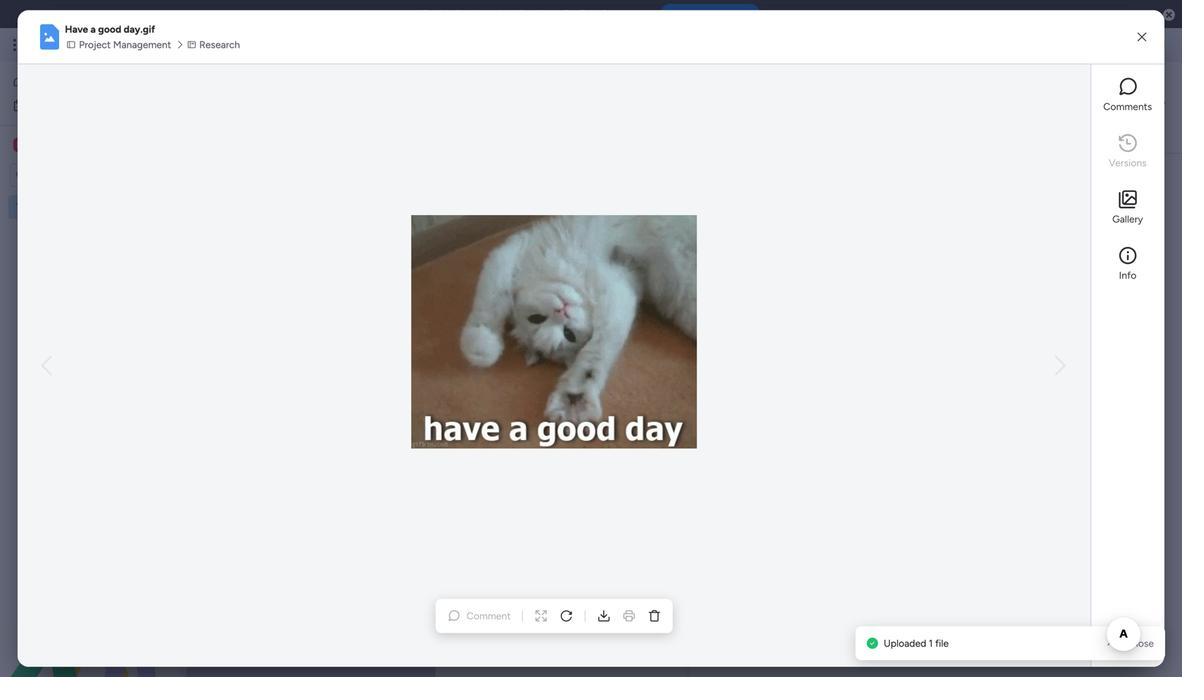 Task type: vqa. For each thing, say whether or not it's contained in the screenshot.
2023 for Oct 31, 2023 earliest
yes



Task type: describe. For each thing, give the bounding box(es) containing it.
enable desktop notifications on this computer
[[422, 8, 649, 20]]

mar
[[599, 334, 614, 345]]

help
[[1123, 642, 1148, 656]]

gallery
[[1113, 213, 1143, 225]]

project
[[79, 39, 111, 51]]

enable now!
[[683, 8, 737, 20]]

1 button
[[446, 251, 492, 277]]

earliest inside oct 31, 2023 earliest
[[597, 390, 624, 400]]

monday work management
[[63, 37, 219, 53]]

dec 1, 2023
[[587, 309, 634, 320]]

lottie animation element
[[0, 536, 179, 678]]

m button
[[10, 133, 137, 157]]

comments button
[[1100, 73, 1156, 118]]

gallery layout group
[[1078, 171, 1132, 194]]

terry turtle image
[[1143, 34, 1165, 56]]

2023 for nov 4, 2023
[[615, 258, 636, 270]]

nov 4, 2023
[[585, 258, 636, 270]]

close button
[[1123, 633, 1160, 655]]

8
[[617, 334, 622, 345]]

dapulse close image
[[1163, 8, 1175, 23]]

file
[[935, 638, 949, 650]]

this
[[579, 8, 598, 20]]

now!
[[715, 8, 737, 20]]

- earliest
[[597, 592, 624, 612]]

1,
[[605, 309, 611, 320]]

monday
[[63, 37, 111, 53]]

enable now! button
[[660, 4, 760, 25]]

oct for oct 31, 2023 earliest
[[581, 381, 598, 394]]

Search for files search field
[[787, 171, 915, 193]]

close
[[1129, 638, 1154, 650]]

notifications
[[498, 8, 560, 20]]

oct 31, 2023
[[585, 283, 637, 295]]

day.gif
[[124, 23, 155, 35]]

enable for enable now!
[[683, 8, 712, 20]]

1 inside button
[[473, 263, 476, 271]]

research
[[199, 39, 240, 51]]

2023 for oct 31, 2023
[[616, 283, 637, 295]]

2023 for dec 1, 2023
[[613, 309, 634, 320]]

have a good day.gif
[[65, 23, 155, 35]]

on
[[562, 8, 577, 20]]

Due Date field
[[587, 231, 635, 247]]

column information image
[[641, 233, 652, 245]]

2 earliest from the top
[[597, 601, 624, 612]]

2023 for oct 31, 2023 earliest
[[616, 381, 640, 394]]

computer
[[601, 8, 649, 20]]

desktop
[[456, 8, 496, 20]]

31, for oct 31, 2023 earliest
[[601, 381, 614, 394]]

due date
[[590, 233, 631, 245]]

4,
[[605, 258, 612, 270]]

dec
[[587, 309, 603, 320]]

Owner field
[[508, 231, 545, 247]]

due date element
[[586, 574, 635, 590]]

a
[[91, 23, 96, 35]]

uploaded
[[884, 638, 926, 650]]



Task type: locate. For each thing, give the bounding box(es) containing it.
earliest
[[597, 390, 624, 400], [597, 601, 624, 612]]

comments
[[1104, 101, 1152, 113]]

mar 8
[[599, 334, 622, 345]]

project management button
[[65, 37, 175, 52]]

1 horizontal spatial enable
[[683, 8, 712, 20]]

v2 overdue deadline image
[[566, 257, 578, 271], [566, 308, 578, 321]]

31, for oct 31, 2023
[[603, 283, 613, 295]]

help button
[[1111, 638, 1160, 661]]

earliest down due date element
[[597, 601, 624, 612]]

2023 down 8
[[616, 381, 640, 394]]

0 vertical spatial 31,
[[603, 283, 613, 295]]

v2 overdue deadline image left nov
[[566, 257, 578, 271]]

0 vertical spatial 1
[[473, 263, 476, 271]]

-
[[608, 592, 613, 605]]

research button
[[185, 37, 244, 52]]

31, inside oct 31, 2023 earliest
[[601, 381, 614, 394]]

earliest down mar 8
[[597, 390, 624, 400]]

0 horizontal spatial enable
[[422, 8, 454, 20]]

v2 overdue deadline image left dec
[[566, 308, 578, 321]]

1 vertical spatial oct
[[581, 381, 598, 394]]

1 horizontal spatial 1
[[929, 638, 933, 650]]

31, down mar
[[601, 381, 614, 394]]

list box
[[0, 192, 179, 409]]

2023 right 1,
[[613, 309, 634, 320]]

lottie animation image
[[0, 536, 179, 678]]

2023 right 4,
[[615, 258, 636, 270]]

info
[[1119, 269, 1137, 281]]

2023
[[615, 258, 636, 270], [616, 283, 637, 295], [613, 309, 634, 320], [616, 381, 640, 394]]

good
[[98, 23, 121, 35]]

oct inside oct 31, 2023 earliest
[[581, 381, 598, 394]]

info button
[[1100, 242, 1156, 287]]

work
[[114, 37, 139, 53]]

1 vertical spatial v2 overdue deadline image
[[566, 308, 578, 321]]

2 v2 overdue deadline image from the top
[[566, 308, 578, 321]]

enable for enable desktop notifications on this computer
[[422, 8, 454, 20]]

0 horizontal spatial 1
[[473, 263, 476, 271]]

m
[[16, 139, 25, 151]]

nov
[[585, 258, 602, 270]]

1 v2 overdue deadline image from the top
[[566, 257, 578, 271]]

have
[[65, 23, 88, 35]]

1 vertical spatial 1
[[929, 638, 933, 650]]

jeremy miller image
[[1112, 94, 1130, 113]]

workspace image
[[13, 137, 27, 153]]

uploaded 1 file
[[884, 638, 949, 650]]

0 vertical spatial oct
[[585, 283, 600, 295]]

0 vertical spatial earliest
[[597, 390, 624, 400]]

1 vertical spatial 31,
[[601, 381, 614, 394]]

v2 done deadline image
[[566, 282, 578, 296]]

management
[[113, 39, 171, 51]]

v2 overdue deadline image for nov 4, 2023
[[566, 257, 578, 271]]

2 enable from the left
[[683, 8, 712, 20]]

1
[[473, 263, 476, 271], [929, 638, 933, 650]]

31, down 4,
[[603, 283, 613, 295]]

enable inside button
[[683, 8, 712, 20]]

date
[[610, 233, 631, 245]]

enable left desktop
[[422, 8, 454, 20]]

owner
[[512, 233, 542, 245]]

1 enable from the left
[[422, 8, 454, 20]]

2023 down nov 4, 2023
[[616, 283, 637, 295]]

1 earliest from the top
[[597, 390, 624, 400]]

enable left now!
[[683, 8, 712, 20]]

2023 inside oct 31, 2023 earliest
[[616, 381, 640, 394]]

0 vertical spatial v2 overdue deadline image
[[566, 257, 578, 271]]

due
[[590, 233, 608, 245]]

oct for oct 31, 2023
[[585, 283, 600, 295]]

None field
[[702, 95, 1104, 113]]

1 vertical spatial earliest
[[597, 601, 624, 612]]

select product image
[[13, 38, 27, 52]]

option
[[0, 195, 179, 197]]

oct 31, 2023 earliest
[[581, 381, 640, 400]]

gallery button
[[1100, 185, 1156, 230]]

enable
[[422, 8, 454, 20], [683, 8, 712, 20]]

project management
[[79, 39, 171, 51]]

management
[[142, 37, 219, 53]]

see plans image
[[233, 37, 246, 53]]

v2 overdue deadline image for dec 1, 2023
[[566, 308, 578, 321]]

oct
[[585, 283, 600, 295], [581, 381, 598, 394]]

31,
[[603, 283, 613, 295], [601, 381, 614, 394]]



